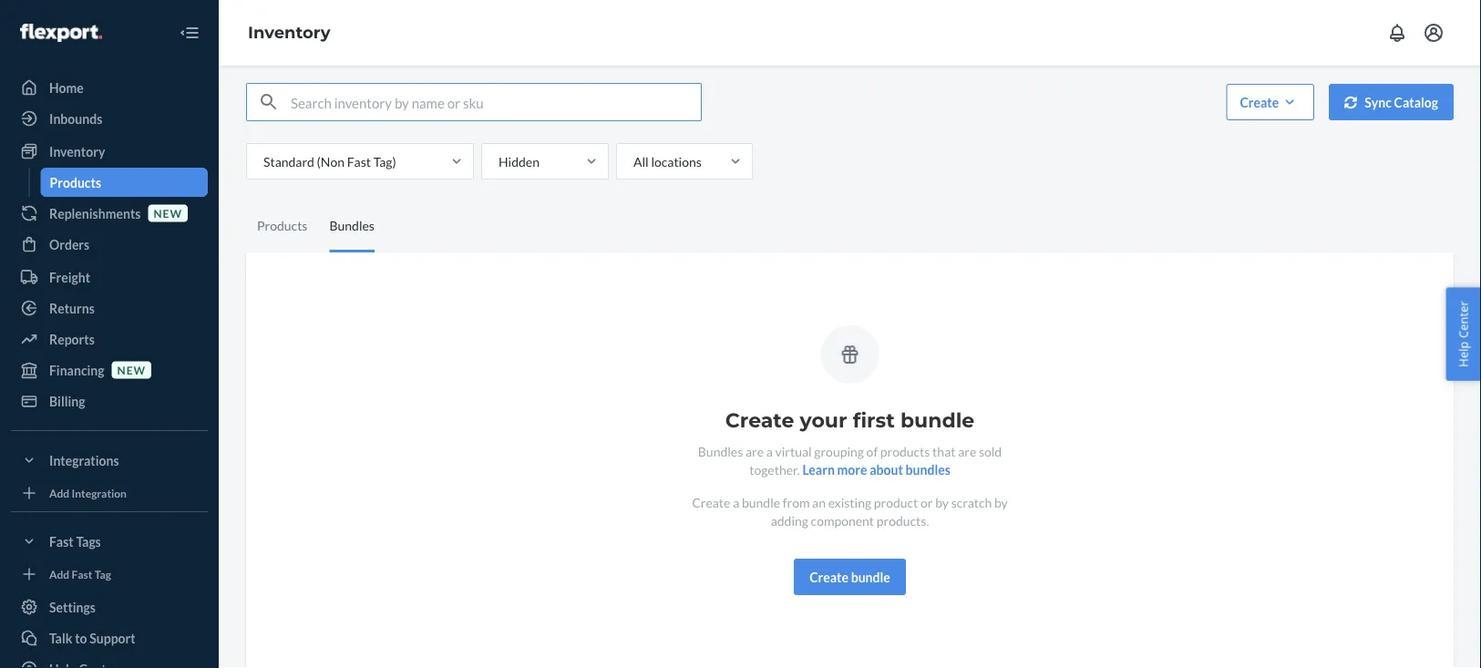 Task type: describe. For each thing, give the bounding box(es) containing it.
from
[[783, 495, 810, 510]]

orders link
[[11, 230, 208, 259]]

all locations
[[634, 154, 702, 169]]

that
[[933, 444, 956, 459]]

bundles for bundles
[[330, 218, 375, 233]]

new for financing
[[117, 363, 146, 377]]

create button
[[1227, 84, 1315, 120]]

talk to support button
[[11, 624, 208, 653]]

create bundle link
[[794, 559, 906, 595]]

returns link
[[11, 294, 208, 323]]

adding
[[771, 513, 809, 528]]

bundles
[[906, 462, 951, 477]]

center
[[1456, 301, 1472, 338]]

scratch
[[952, 495, 992, 510]]

products
[[881, 444, 930, 459]]

add for add fast tag
[[49, 568, 69, 581]]

more
[[838, 462, 868, 477]]

help
[[1456, 341, 1472, 367]]

sold
[[979, 444, 1002, 459]]

products link
[[41, 168, 208, 197]]

tag)
[[374, 154, 396, 169]]

create for create bundle
[[810, 569, 849, 585]]

orders
[[49, 237, 90, 252]]

about
[[870, 462, 903, 477]]

sync
[[1365, 94, 1392, 110]]

1 vertical spatial inventory link
[[11, 137, 208, 166]]

or
[[921, 495, 933, 510]]

learn more about bundles button
[[803, 460, 951, 479]]

0 vertical spatial inventory
[[248, 22, 331, 43]]

grouping
[[815, 444, 864, 459]]

hidden
[[499, 154, 540, 169]]

0 vertical spatial fast
[[347, 154, 371, 169]]

component
[[811, 513, 875, 528]]

replenishments
[[49, 206, 141, 221]]

catalog
[[1395, 94, 1439, 110]]

inbounds
[[49, 111, 102, 126]]

locations
[[651, 154, 702, 169]]

home link
[[11, 73, 208, 102]]

of
[[867, 444, 878, 459]]

help center button
[[1447, 287, 1482, 381]]

standard (non fast tag)
[[264, 154, 396, 169]]

billing link
[[11, 387, 208, 416]]

1 are from the left
[[746, 444, 764, 459]]

financing
[[49, 362, 104, 378]]

0 horizontal spatial products
[[50, 175, 101, 190]]

1 vertical spatial products
[[257, 218, 308, 233]]

2 vertical spatial fast
[[72, 568, 92, 581]]

talk
[[49, 631, 72, 646]]

add integration link
[[11, 482, 208, 504]]

create bundle
[[810, 569, 891, 585]]

home
[[49, 80, 84, 95]]

freight
[[49, 269, 90, 285]]

add fast tag
[[49, 568, 111, 581]]

virtual
[[776, 444, 812, 459]]

standard
[[264, 154, 315, 169]]

existing
[[829, 495, 872, 510]]

tags
[[76, 534, 101, 549]]

create for create
[[1240, 94, 1280, 110]]

integration
[[72, 486, 127, 500]]

create bundle button
[[794, 559, 906, 595]]

tag
[[95, 568, 111, 581]]

fast tags button
[[11, 527, 208, 556]]

support
[[90, 631, 136, 646]]

0 horizontal spatial inventory
[[49, 144, 105, 159]]

add for add integration
[[49, 486, 69, 500]]



Task type: locate. For each thing, give the bounding box(es) containing it.
settings
[[49, 600, 96, 615]]

learn
[[803, 462, 835, 477]]

bundle up that
[[901, 408, 975, 433]]

1 vertical spatial new
[[117, 363, 146, 377]]

inventory
[[248, 22, 331, 43], [49, 144, 105, 159]]

together.
[[750, 462, 800, 477]]

new
[[154, 206, 182, 220], [117, 363, 146, 377]]

1 vertical spatial inventory
[[49, 144, 105, 159]]

close navigation image
[[179, 22, 201, 44]]

1 horizontal spatial a
[[767, 444, 773, 459]]

bundles inside bundles are a virtual grouping of products that are sold together.
[[698, 444, 743, 459]]

product
[[874, 495, 918, 510]]

your
[[800, 408, 847, 433]]

bundle inside create a bundle from an existing product or by scratch by adding component products.
[[742, 495, 781, 510]]

new for replenishments
[[154, 206, 182, 220]]

0 vertical spatial bundles
[[330, 218, 375, 233]]

are up together. in the right bottom of the page
[[746, 444, 764, 459]]

billing
[[49, 393, 85, 409]]

0 vertical spatial products
[[50, 175, 101, 190]]

0 vertical spatial inventory link
[[248, 22, 331, 43]]

by right scratch
[[995, 495, 1008, 510]]

Search inventory by name or sku text field
[[291, 84, 701, 120]]

help center
[[1456, 301, 1472, 367]]

new down products link
[[154, 206, 182, 220]]

1 horizontal spatial new
[[154, 206, 182, 220]]

create for create a bundle from an existing product or by scratch by adding component products.
[[692, 495, 731, 510]]

(non
[[317, 154, 345, 169]]

1 horizontal spatial are
[[958, 444, 977, 459]]

2 by from the left
[[995, 495, 1008, 510]]

1 by from the left
[[936, 495, 949, 510]]

0 vertical spatial a
[[767, 444, 773, 459]]

create a bundle from an existing product or by scratch by adding component products.
[[692, 495, 1008, 528]]

a inside bundles are a virtual grouping of products that are sold together.
[[767, 444, 773, 459]]

1 horizontal spatial bundles
[[698, 444, 743, 459]]

bundle down "component"
[[851, 569, 891, 585]]

an
[[813, 495, 826, 510]]

1 vertical spatial bundle
[[742, 495, 781, 510]]

sync catalog
[[1365, 94, 1439, 110]]

add up settings
[[49, 568, 69, 581]]

add fast tag link
[[11, 564, 208, 585]]

products down standard
[[257, 218, 308, 233]]

sync catalog button
[[1330, 84, 1454, 120]]

are left sold
[[958, 444, 977, 459]]

bundles
[[330, 218, 375, 233], [698, 444, 743, 459]]

freight link
[[11, 263, 208, 292]]

open account menu image
[[1423, 22, 1445, 44]]

returns
[[49, 300, 95, 316]]

first
[[853, 408, 895, 433]]

create for create your first bundle
[[726, 408, 795, 433]]

0 horizontal spatial are
[[746, 444, 764, 459]]

1 add from the top
[[49, 486, 69, 500]]

create
[[1240, 94, 1280, 110], [726, 408, 795, 433], [692, 495, 731, 510], [810, 569, 849, 585]]

fast left tag)
[[347, 154, 371, 169]]

fast left tags
[[49, 534, 74, 549]]

fast inside dropdown button
[[49, 534, 74, 549]]

reports
[[49, 331, 95, 347]]

a left from
[[733, 495, 740, 510]]

bundle
[[901, 408, 975, 433], [742, 495, 781, 510], [851, 569, 891, 585]]

integrations
[[49, 453, 119, 468]]

create your first bundle
[[726, 408, 975, 433]]

bundle up adding
[[742, 495, 781, 510]]

products.
[[877, 513, 929, 528]]

1 horizontal spatial products
[[257, 218, 308, 233]]

bundles down (non
[[330, 218, 375, 233]]

2 add from the top
[[49, 568, 69, 581]]

reports link
[[11, 325, 208, 354]]

1 vertical spatial bundles
[[698, 444, 743, 459]]

are
[[746, 444, 764, 459], [958, 444, 977, 459]]

new down the reports link
[[117, 363, 146, 377]]

open notifications image
[[1387, 22, 1409, 44]]

1 vertical spatial a
[[733, 495, 740, 510]]

inbounds link
[[11, 104, 208, 133]]

1 horizontal spatial bundle
[[851, 569, 891, 585]]

flexport logo image
[[20, 24, 102, 42]]

add
[[49, 486, 69, 500], [49, 568, 69, 581]]

0 horizontal spatial bundles
[[330, 218, 375, 233]]

fast
[[347, 154, 371, 169], [49, 534, 74, 549], [72, 568, 92, 581]]

all
[[634, 154, 649, 169]]

talk to support
[[49, 631, 136, 646]]

1 horizontal spatial inventory
[[248, 22, 331, 43]]

1 vertical spatial fast
[[49, 534, 74, 549]]

settings link
[[11, 593, 208, 622]]

a
[[767, 444, 773, 459], [733, 495, 740, 510]]

learn more about bundles
[[803, 462, 951, 477]]

create inside create a bundle from an existing product or by scratch by adding component products.
[[692, 495, 731, 510]]

to
[[75, 631, 87, 646]]

0 horizontal spatial a
[[733, 495, 740, 510]]

by right the or
[[936, 495, 949, 510]]

2 vertical spatial bundle
[[851, 569, 891, 585]]

a inside create a bundle from an existing product or by scratch by adding component products.
[[733, 495, 740, 510]]

products up replenishments
[[50, 175, 101, 190]]

2 are from the left
[[958, 444, 977, 459]]

1 horizontal spatial inventory link
[[248, 22, 331, 43]]

0 horizontal spatial inventory link
[[11, 137, 208, 166]]

0 horizontal spatial by
[[936, 495, 949, 510]]

0 vertical spatial add
[[49, 486, 69, 500]]

bundles for bundles are a virtual grouping of products that are sold together.
[[698, 444, 743, 459]]

0 vertical spatial bundle
[[901, 408, 975, 433]]

inventory link
[[248, 22, 331, 43], [11, 137, 208, 166]]

by
[[936, 495, 949, 510], [995, 495, 1008, 510]]

0 horizontal spatial new
[[117, 363, 146, 377]]

bundles left virtual on the bottom right of the page
[[698, 444, 743, 459]]

1 horizontal spatial by
[[995, 495, 1008, 510]]

1 vertical spatial add
[[49, 568, 69, 581]]

0 vertical spatial new
[[154, 206, 182, 220]]

fast tags
[[49, 534, 101, 549]]

create inside button
[[810, 569, 849, 585]]

bundles are a virtual grouping of products that are sold together.
[[698, 444, 1002, 477]]

0 horizontal spatial bundle
[[742, 495, 781, 510]]

fast left tag
[[72, 568, 92, 581]]

bundle inside button
[[851, 569, 891, 585]]

sync alt image
[[1345, 96, 1358, 109]]

add integration
[[49, 486, 127, 500]]

products
[[50, 175, 101, 190], [257, 218, 308, 233]]

a up together. in the right bottom of the page
[[767, 444, 773, 459]]

2 horizontal spatial bundle
[[901, 408, 975, 433]]

integrations button
[[11, 446, 208, 475]]

create inside button
[[1240, 94, 1280, 110]]

add left integration
[[49, 486, 69, 500]]



Task type: vqa. For each thing, say whether or not it's contained in the screenshot.
with to the right
no



